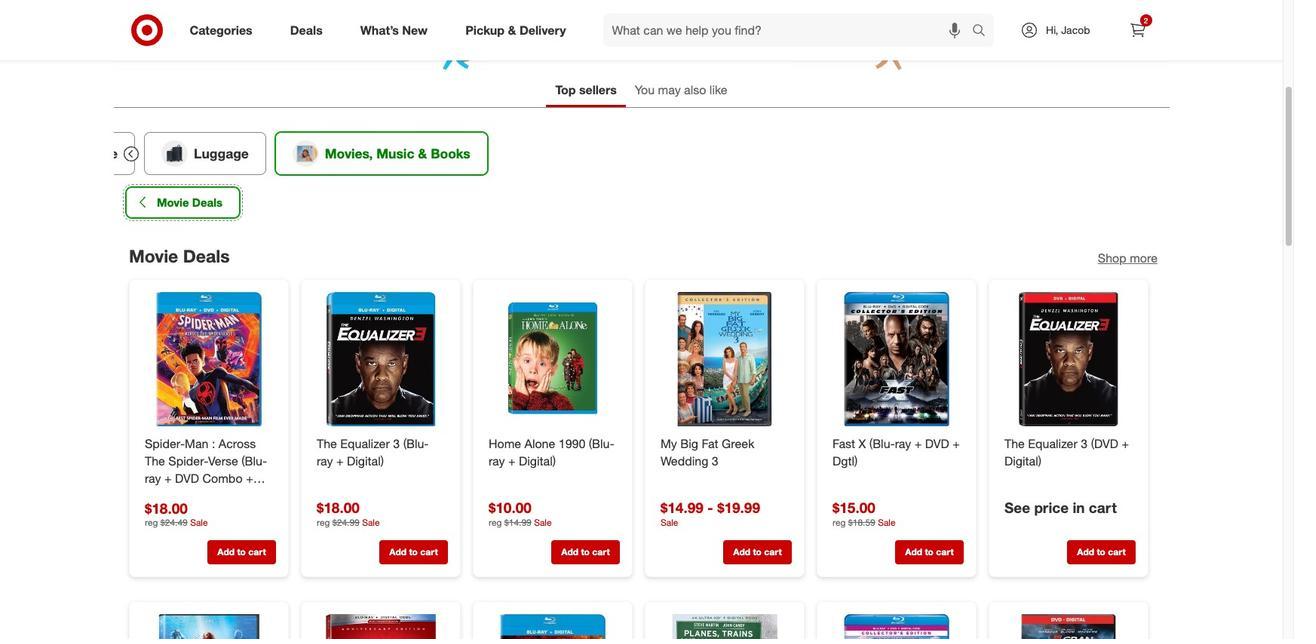 Task type: vqa. For each thing, say whether or not it's contained in the screenshot.
THE HOME ALONE 1990 (BLU-RAY + DIGITAL) image
yes



Task type: describe. For each thing, give the bounding box(es) containing it.
1 add to cart button from the left
[[207, 540, 276, 564]]

the equalizer 3 (dvd + digital)
[[1005, 436, 1129, 468]]

add for $14.99
[[733, 546, 750, 558]]

delivery
[[520, 22, 566, 37]]

home alone 1990 (blu- ray + digital)
[[489, 436, 614, 468]]

$19.99
[[717, 498, 760, 516]]

what's new
[[360, 22, 428, 37]]

home alone 1990 (blu- ray + digital) link
[[489, 435, 617, 470]]

fast x (blu-ray + dvd + dgtl)
[[833, 436, 960, 468]]

digital) inside home alone 1990 (blu- ray + digital)
[[519, 453, 556, 468]]

cart for home alone 1990 (blu- ray + digital)
[[592, 546, 610, 558]]

to for $15.00
[[925, 546, 934, 558]]

6 add to cart from the left
[[1077, 546, 1126, 558]]

wedding
[[661, 453, 708, 468]]

(dvd
[[1091, 436, 1119, 451]]

digital) inside spider-man : across the spider-verse (blu- ray + dvd combo + digital) $18.00 reg $24.49 sale
[[144, 488, 182, 503]]

spider-man : across the spider-verse (blu- ray + dvd combo + digital) $18.00 reg $24.49 sale
[[144, 436, 267, 528]]

pickup & delivery link
[[453, 14, 585, 47]]

2 link
[[1122, 14, 1155, 47]]

home for home alone 1990 (blu- ray + digital)
[[489, 436, 521, 451]]

you
[[635, 82, 655, 97]]

6 add from the left
[[1077, 546, 1095, 558]]

the for the equalizer 3 (blu- ray + digital)
[[317, 436, 337, 451]]

equalizer for digital)
[[1028, 436, 1078, 451]]

add to cart button for $15.00
[[895, 540, 964, 564]]

the inside spider-man : across the spider-verse (blu- ray + dvd combo + digital) $18.00 reg $24.49 sale
[[144, 453, 165, 468]]

across
[[218, 436, 256, 451]]

$14.99 inside $14.99 - $19.99 sale
[[661, 498, 703, 516]]

1 add to cart from the left
[[217, 546, 266, 558]]

+ inside the equalizer 3 (blu- ray + digital)
[[336, 453, 343, 468]]

$15.00
[[833, 498, 876, 516]]

greek
[[722, 436, 754, 451]]

sale for $14.99 - $19.99
[[661, 516, 678, 528]]

(blu- inside home alone 1990 (blu- ray + digital)
[[589, 436, 614, 451]]

fat
[[702, 436, 718, 451]]

categories
[[190, 22, 253, 37]]

ray inside fast x (blu-ray + dvd + dgtl)
[[895, 436, 911, 451]]

the equalizer /the equalizer 2 /the equalizer 3 - multi-feature (3 discs) (blu-ray + digital) image
[[486, 614, 620, 639]]

my big fat greek wedding 3 link
[[661, 435, 789, 470]]

music
[[376, 145, 414, 161]]

pickup & delivery
[[466, 22, 566, 37]]

equalizer for +
[[340, 436, 390, 451]]

6 to from the left
[[1097, 546, 1106, 558]]

add for $10.00
[[561, 546, 578, 558]]

sale inside spider-man : across the spider-verse (blu- ray + dvd combo + digital) $18.00 reg $24.49 sale
[[190, 517, 208, 528]]

0 vertical spatial deals
[[290, 22, 323, 37]]

cart for the equalizer 3 (blu- ray + digital)
[[420, 546, 438, 558]]

home for home
[[80, 145, 117, 161]]

$10.00 reg $14.99 sale
[[489, 498, 552, 528]]

cart for my big fat greek wedding 3
[[764, 546, 782, 558]]

see
[[1005, 498, 1030, 516]]

1 vertical spatial movie deals
[[129, 245, 229, 266]]

$15.00 reg $18.59 sale
[[833, 498, 896, 528]]

search button
[[966, 14, 1002, 50]]

to for $14.99
[[753, 546, 762, 558]]

sale for $15.00
[[878, 516, 896, 528]]

(blu- inside spider-man : across the spider-verse (blu- ray + dvd combo + digital) $18.00 reg $24.49 sale
[[241, 453, 267, 468]]

combo
[[202, 470, 242, 485]]

gran turismo (dvd + digital) image
[[1002, 614, 1136, 639]]

my big fat greek wedding 3
[[661, 436, 754, 468]]

deals inside button
[[192, 195, 222, 210]]

sale for $18.00
[[362, 516, 380, 528]]

$10.00
[[489, 498, 531, 516]]

reg for $15.00
[[833, 516, 846, 528]]

digital) inside the equalizer 3 (dvd + digital)
[[1005, 453, 1042, 468]]

x
[[859, 436, 866, 451]]

movies,
[[325, 145, 373, 161]]

like
[[710, 82, 728, 97]]

in
[[1073, 498, 1085, 516]]

(blu- inside fast x (blu-ray + dvd + dgtl)
[[869, 436, 895, 451]]

man
[[185, 436, 208, 451]]

spider-man : across the spider-verse (blu- ray + dvd combo + digital) link
[[144, 435, 273, 503]]

sellers
[[579, 82, 617, 97]]

3 inside my big fat greek wedding 3
[[712, 453, 718, 468]]

home button
[[30, 132, 135, 175]]

alone
[[524, 436, 555, 451]]

dvd inside fast x (blu-ray + dvd + dgtl)
[[925, 436, 949, 451]]

price
[[1034, 498, 1069, 516]]

+ inside home alone 1990 (blu- ray + digital)
[[508, 453, 515, 468]]

sale for $10.00
[[534, 516, 552, 528]]

$18.00 inside spider-man : across the spider-verse (blu- ray + dvd combo + digital) $18.00 reg $24.49 sale
[[144, 499, 187, 516]]

digital) inside the equalizer 3 (blu- ray + digital)
[[347, 453, 384, 468]]

$14.99 inside $10.00 reg $14.99 sale
[[504, 516, 531, 528]]

top sellers
[[556, 82, 617, 97]]

luggage
[[194, 145, 249, 161]]

add for $15.00
[[905, 546, 922, 558]]

1 to from the left
[[237, 546, 246, 558]]

fast
[[833, 436, 855, 451]]

also
[[684, 82, 707, 97]]

$24.99
[[332, 516, 359, 528]]

may
[[658, 82, 681, 97]]

big
[[680, 436, 698, 451]]

the santa clause (blu-ray + digital) image
[[314, 614, 448, 639]]

1 vertical spatial movie
[[129, 245, 178, 266]]

what's new link
[[348, 14, 447, 47]]

see price in cart
[[1005, 498, 1117, 516]]

6 add to cart button from the left
[[1067, 540, 1136, 564]]

$18.59
[[848, 516, 875, 528]]

top sellers link
[[547, 75, 626, 107]]



Task type: locate. For each thing, give the bounding box(es) containing it.
0 vertical spatial movie
[[157, 195, 189, 210]]

add for $18.00
[[389, 546, 406, 558]]

add to cart for $18.00
[[389, 546, 438, 558]]

books
[[431, 145, 470, 161]]

luggage button
[[144, 132, 266, 175]]

1 reg from the left
[[317, 516, 330, 528]]

$14.99
[[661, 498, 703, 516], [504, 516, 531, 528]]

to for $10.00
[[581, 546, 590, 558]]

the equalizer 3 (blu- ray + digital)
[[317, 436, 429, 468]]

digital) up $24.49
[[144, 488, 182, 503]]

shop more button
[[1098, 250, 1158, 267]]

0 vertical spatial $14.99
[[661, 498, 703, 516]]

3 add to cart button from the left
[[551, 540, 620, 564]]

3 inside the equalizer 3 (blu- ray + digital)
[[393, 436, 400, 451]]

sale right $18.59
[[878, 516, 896, 528]]

you may also like link
[[626, 75, 737, 107]]

the for the equalizer 3 (dvd + digital)
[[1005, 436, 1025, 451]]

categories link
[[177, 14, 271, 47]]

& right pickup
[[508, 22, 516, 37]]

movie deals down luggage button
[[157, 195, 222, 210]]

equalizer inside the equalizer 3 (dvd + digital)
[[1028, 436, 1078, 451]]

2 vertical spatial deals
[[183, 245, 229, 266]]

ray up $10.00
[[489, 453, 505, 468]]

movie inside button
[[157, 195, 189, 210]]

2 add from the left
[[389, 546, 406, 558]]

movies, music & books button
[[275, 132, 488, 175]]

5 to from the left
[[925, 546, 934, 558]]

movie deals inside movie deals button
[[157, 195, 222, 210]]

dgtl)
[[833, 453, 858, 468]]

add
[[217, 546, 234, 558], [389, 546, 406, 558], [561, 546, 578, 558], [733, 546, 750, 558], [905, 546, 922, 558], [1077, 546, 1095, 558]]

0 horizontal spatial home
[[80, 145, 117, 161]]

the
[[317, 436, 337, 451], [1005, 436, 1025, 451], [144, 453, 165, 468]]

cart for the equalizer 3 (dvd + digital)
[[1108, 546, 1126, 558]]

sale inside $14.99 - $19.99 sale
[[661, 516, 678, 528]]

the up $24.49
[[144, 453, 165, 468]]

home alone 1990 (blu-ray + digital) image
[[486, 292, 620, 426]]

1 vertical spatial dvd
[[175, 470, 199, 485]]

ray up $18.00 reg $24.99 sale
[[317, 453, 333, 468]]

digital) down alone
[[519, 453, 556, 468]]

1 horizontal spatial equalizer
[[1028, 436, 1078, 451]]

2 to from the left
[[409, 546, 418, 558]]

0 vertical spatial movie deals
[[157, 195, 222, 210]]

0 vertical spatial spider-
[[144, 436, 185, 451]]

reg inside $18.00 reg $24.99 sale
[[317, 516, 330, 528]]

movie
[[157, 195, 189, 210], [129, 245, 178, 266]]

3 to from the left
[[581, 546, 590, 558]]

2 equalizer from the left
[[1028, 436, 1078, 451]]

3 add from the left
[[561, 546, 578, 558]]

1 horizontal spatial home
[[489, 436, 521, 451]]

0 vertical spatial dvd
[[925, 436, 949, 451]]

4 reg from the left
[[144, 517, 158, 528]]

fast x (blu-ray + dvd + dgtl) link
[[833, 435, 961, 470]]

reg for $10.00
[[489, 516, 502, 528]]

-
[[707, 498, 713, 516]]

What can we help you find? suggestions appear below search field
[[603, 14, 976, 47]]

home
[[80, 145, 117, 161], [489, 436, 521, 451]]

2 horizontal spatial the
[[1005, 436, 1025, 451]]

0 horizontal spatial &
[[418, 145, 427, 161]]

3 for (dvd
[[1081, 436, 1088, 451]]

cart for fast x (blu-ray + dvd + dgtl)
[[936, 546, 954, 558]]

dvd right x
[[925, 436, 949, 451]]

1 horizontal spatial dvd
[[925, 436, 949, 451]]

the inside the equalizer 3 (dvd + digital)
[[1005, 436, 1025, 451]]

3 inside the equalizer 3 (dvd + digital)
[[1081, 436, 1088, 451]]

my
[[661, 436, 677, 451]]

movie down luggage button
[[157, 195, 189, 210]]

$18.00 up $24.99
[[317, 498, 359, 516]]

4 to from the left
[[753, 546, 762, 558]]

4 add from the left
[[733, 546, 750, 558]]

&
[[508, 22, 516, 37], [418, 145, 427, 161]]

ray inside home alone 1990 (blu- ray + digital)
[[489, 453, 505, 468]]

deals down movie deals button
[[183, 245, 229, 266]]

equalizer inside the equalizer 3 (blu- ray + digital)
[[340, 436, 390, 451]]

planes, trains and automobiles (4k/uhd) image
[[658, 614, 792, 639]]

the up $18.00 reg $24.99 sale
[[317, 436, 337, 451]]

3 add to cart from the left
[[561, 546, 610, 558]]

1 horizontal spatial $14.99
[[661, 498, 703, 516]]

$18.00
[[317, 498, 359, 516], [144, 499, 187, 516]]

spider- down man
[[168, 453, 208, 468]]

hi,
[[1047, 23, 1059, 36]]

digital)
[[347, 453, 384, 468], [519, 453, 556, 468], [1005, 453, 1042, 468], [144, 488, 182, 503]]

1 vertical spatial spider-
[[168, 453, 208, 468]]

0 vertical spatial &
[[508, 22, 516, 37]]

home inside button
[[80, 145, 117, 161]]

1 horizontal spatial &
[[508, 22, 516, 37]]

1 vertical spatial &
[[418, 145, 427, 161]]

5 add to cart from the left
[[905, 546, 954, 558]]

2 reg from the left
[[489, 516, 502, 528]]

5 sale from the left
[[190, 517, 208, 528]]

$18.00 inside $18.00 reg $24.99 sale
[[317, 498, 359, 516]]

add to cart button
[[207, 540, 276, 564], [379, 540, 448, 564], [551, 540, 620, 564], [723, 540, 792, 564], [895, 540, 964, 564], [1067, 540, 1136, 564]]

equalizer up $18.00 reg $24.99 sale
[[340, 436, 390, 451]]

the equalizer 3 (blu-ray + digital) image
[[314, 292, 448, 426]]

shop more
[[1098, 250, 1158, 265]]

digital) up $18.00 reg $24.99 sale
[[347, 453, 384, 468]]

spider-
[[144, 436, 185, 451], [168, 453, 208, 468]]

deals link
[[277, 14, 342, 47]]

the equalizer 3 (dvd + digital) image
[[1002, 292, 1136, 426]]

reg inside $10.00 reg $14.99 sale
[[489, 516, 502, 528]]

movie deals button
[[126, 187, 240, 218]]

2 sale from the left
[[534, 516, 552, 528]]

to for $18.00
[[409, 546, 418, 558]]

spider- left :
[[144, 436, 185, 451]]

digital) up the see
[[1005, 453, 1042, 468]]

the equalizer 3 (blu- ray + digital) link
[[317, 435, 445, 470]]

sale inside $10.00 reg $14.99 sale
[[534, 516, 552, 528]]

search
[[966, 24, 1002, 39]]

1 horizontal spatial $18.00
[[317, 498, 359, 516]]

0 horizontal spatial equalizer
[[340, 436, 390, 451]]

more
[[1130, 250, 1158, 265]]

4 add to cart from the left
[[733, 546, 782, 558]]

& inside movies, music & books button
[[418, 145, 427, 161]]

sale inside $15.00 reg $18.59 sale
[[878, 516, 896, 528]]

equalizer left (dvd at the bottom of page
[[1028, 436, 1078, 451]]

spider-man : across the spider-verse (blu-ray + dvd combo + digital) image
[[141, 292, 276, 426]]

cart
[[1089, 498, 1117, 516], [248, 546, 266, 558], [420, 546, 438, 558], [592, 546, 610, 558], [764, 546, 782, 558], [936, 546, 954, 558], [1108, 546, 1126, 558]]

sale down home alone 1990 (blu- ray + digital) link
[[534, 516, 552, 528]]

add to cart button for $18.00
[[379, 540, 448, 564]]

1990
[[559, 436, 585, 451]]

the equalizer 3 (dvd + digital) link
[[1005, 435, 1133, 470]]

sale down wedding in the right of the page
[[661, 516, 678, 528]]

reg for $18.00
[[317, 516, 330, 528]]

(blu-
[[403, 436, 429, 451], [589, 436, 614, 451], [869, 436, 895, 451], [241, 453, 267, 468]]

(blu- inside the equalizer 3 (blu- ray + digital)
[[403, 436, 429, 451]]

0 horizontal spatial 3
[[393, 436, 400, 451]]

deals left what's
[[290, 22, 323, 37]]

my big fat greek wedding 3 image
[[658, 292, 792, 426], [658, 292, 792, 426]]

1 sale from the left
[[362, 516, 380, 528]]

you may also like
[[635, 82, 728, 97]]

verse
[[208, 453, 238, 468]]

3 for (blu-
[[393, 436, 400, 451]]

$24.49
[[160, 517, 187, 528]]

:
[[212, 436, 215, 451]]

reg down $15.00 on the right bottom of page
[[833, 516, 846, 528]]

add to cart for $10.00
[[561, 546, 610, 558]]

ruby gillman, teenage kraken (blu-ray + dvd + digital) image
[[830, 614, 964, 639], [830, 614, 964, 639]]

ray inside spider-man : across the spider-verse (blu- ray + dvd combo + digital) $18.00 reg $24.49 sale
[[144, 470, 161, 485]]

2 add to cart button from the left
[[379, 540, 448, 564]]

+
[[915, 436, 922, 451], [953, 436, 960, 451], [1122, 436, 1129, 451], [336, 453, 343, 468], [508, 453, 515, 468], [164, 470, 171, 485], [246, 470, 253, 485]]

3 sale from the left
[[661, 516, 678, 528]]

2
[[1144, 16, 1149, 25]]

0 vertical spatial home
[[80, 145, 117, 161]]

reg down $10.00
[[489, 516, 502, 528]]

4 add to cart button from the left
[[723, 540, 792, 564]]

hi, jacob
[[1047, 23, 1091, 36]]

sale inside $18.00 reg $24.99 sale
[[362, 516, 380, 528]]

movie down movie deals button
[[129, 245, 178, 266]]

1 equalizer from the left
[[340, 436, 390, 451]]

sale right $24.49
[[190, 517, 208, 528]]

1 vertical spatial home
[[489, 436, 521, 451]]

$14.99 - $19.99 sale
[[661, 498, 760, 528]]

sale right $24.99
[[362, 516, 380, 528]]

add to cart button for $14.99
[[723, 540, 792, 564]]

4 sale from the left
[[878, 516, 896, 528]]

deals
[[290, 22, 323, 37], [192, 195, 222, 210], [183, 245, 229, 266]]

reg inside spider-man : across the spider-verse (blu- ray + dvd combo + digital) $18.00 reg $24.49 sale
[[144, 517, 158, 528]]

the inside the equalizer 3 (blu- ray + digital)
[[317, 436, 337, 451]]

movies, music & books
[[325, 145, 470, 161]]

1 vertical spatial deals
[[192, 195, 222, 210]]

0 horizontal spatial $18.00
[[144, 499, 187, 516]]

& right music
[[418, 145, 427, 161]]

$18.00 up $24.49
[[144, 499, 187, 516]]

the up the see
[[1005, 436, 1025, 451]]

sale
[[362, 516, 380, 528], [534, 516, 552, 528], [661, 516, 678, 528], [878, 516, 896, 528], [190, 517, 208, 528]]

movie deals down movie deals button
[[129, 245, 229, 266]]

0 horizontal spatial $14.99
[[504, 516, 531, 528]]

0 horizontal spatial the
[[144, 453, 165, 468]]

3 reg from the left
[[833, 516, 846, 528]]

ray inside the equalizer 3 (blu- ray + digital)
[[317, 453, 333, 468]]

0 horizontal spatial dvd
[[175, 470, 199, 485]]

dvd
[[925, 436, 949, 451], [175, 470, 199, 485]]

$14.99 down $10.00
[[504, 516, 531, 528]]

reg
[[317, 516, 330, 528], [489, 516, 502, 528], [833, 516, 846, 528], [144, 517, 158, 528]]

top
[[556, 82, 576, 97]]

new
[[402, 22, 428, 37]]

add to cart button for $10.00
[[551, 540, 620, 564]]

the little mermaid 2023 (dvd) image
[[141, 614, 276, 639], [141, 614, 276, 639]]

1 vertical spatial $14.99
[[504, 516, 531, 528]]

+ inside the equalizer 3 (dvd + digital)
[[1122, 436, 1129, 451]]

add to cart for $15.00
[[905, 546, 954, 558]]

jacob
[[1062, 23, 1091, 36]]

ray
[[895, 436, 911, 451], [317, 453, 333, 468], [489, 453, 505, 468], [144, 470, 161, 485]]

& inside pickup & delivery link
[[508, 22, 516, 37]]

1 horizontal spatial the
[[317, 436, 337, 451]]

ray up $24.49
[[144, 470, 161, 485]]

pickup
[[466, 22, 505, 37]]

add to cart for $14.99
[[733, 546, 782, 558]]

dvd left combo
[[175, 470, 199, 485]]

to
[[237, 546, 246, 558], [409, 546, 418, 558], [581, 546, 590, 558], [753, 546, 762, 558], [925, 546, 934, 558], [1097, 546, 1106, 558]]

2 add to cart from the left
[[389, 546, 438, 558]]

reg left $24.49
[[144, 517, 158, 528]]

1 add from the left
[[217, 546, 234, 558]]

home inside home alone 1990 (blu- ray + digital)
[[489, 436, 521, 451]]

equalizer
[[340, 436, 390, 451], [1028, 436, 1078, 451]]

shop
[[1098, 250, 1127, 265]]

2 horizontal spatial 3
[[1081, 436, 1088, 451]]

what's
[[360, 22, 399, 37]]

$14.99 left -
[[661, 498, 703, 516]]

5 add to cart button from the left
[[895, 540, 964, 564]]

dvd inside spider-man : across the spider-verse (blu- ray + dvd combo + digital) $18.00 reg $24.49 sale
[[175, 470, 199, 485]]

ray right x
[[895, 436, 911, 451]]

deals down luggage button
[[192, 195, 222, 210]]

movie deals
[[157, 195, 222, 210], [129, 245, 229, 266]]

reg left $24.99
[[317, 516, 330, 528]]

5 add from the left
[[905, 546, 922, 558]]

1 horizontal spatial 3
[[712, 453, 718, 468]]

reg inside $15.00 reg $18.59 sale
[[833, 516, 846, 528]]

$18.00 reg $24.99 sale
[[317, 498, 380, 528]]

fast x (blu-ray + dvd + dgtl) image
[[830, 292, 964, 426], [830, 292, 964, 426]]



